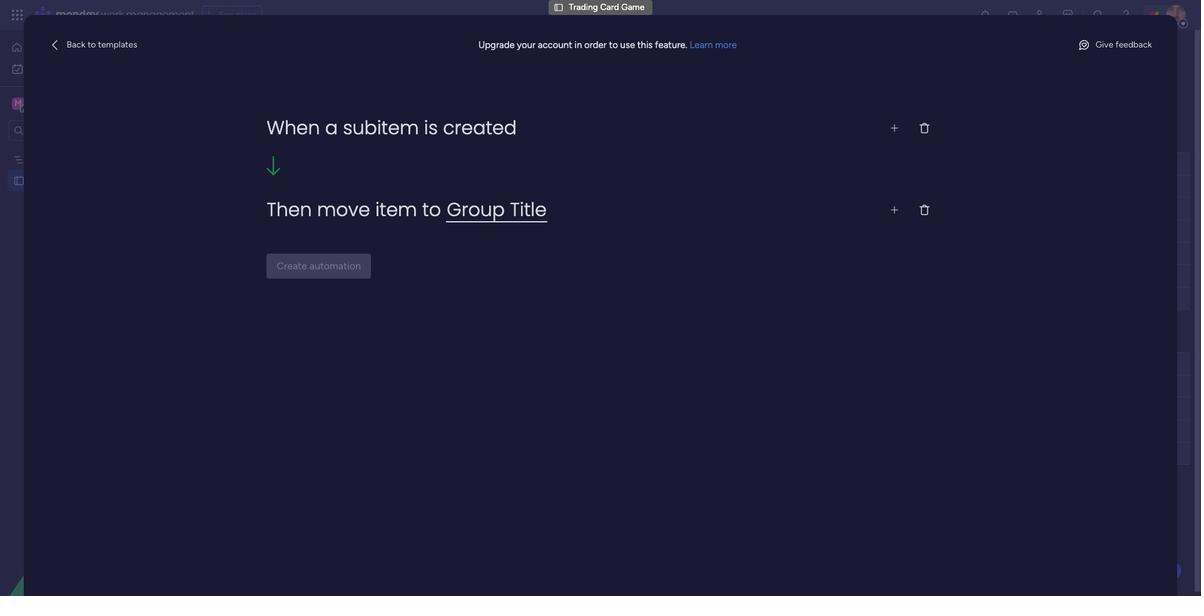Task type: vqa. For each thing, say whether or not it's contained in the screenshot.
on on the left
yes



Task type: describe. For each thing, give the bounding box(es) containing it.
1 horizontal spatial and
[[299, 204, 313, 215]]

0 vertical spatial trading
[[569, 2, 598, 12]]

to inside button
[[88, 39, 96, 50]]

plans
[[236, 9, 257, 20]]

a
[[325, 115, 338, 142]]

is
[[424, 115, 438, 142]]

it
[[567, 203, 572, 214]]

m
[[14, 98, 22, 109]]

1 vertical spatial title
[[510, 197, 547, 224]]

group title
[[215, 132, 277, 148]]

product design and development
[[237, 204, 368, 215]]

monday
[[56, 8, 99, 22]]

marketing for marketing and branding campaign
[[237, 249, 276, 260]]

work
[[101, 8, 124, 22]]

stuck
[[535, 226, 557, 237]]

home option
[[8, 38, 152, 58]]

product
[[237, 204, 268, 215]]

1 vertical spatial group
[[447, 197, 505, 224]]

more
[[715, 39, 737, 51]]

1 horizontal spatial to
[[422, 197, 441, 224]]

see plans
[[219, 9, 257, 20]]

1 vertical spatial card
[[61, 175, 79, 186]]

1
[[1142, 46, 1146, 56]]

move
[[317, 197, 370, 224]]

then move item to group title
[[267, 197, 547, 224]]

account
[[538, 39, 572, 51]]

upgrade your account in order to use this feature. learn more
[[478, 39, 737, 51]]

workspace selection element
[[12, 96, 105, 113]]

lottie animation image
[[0, 471, 160, 597]]

plan
[[71, 154, 87, 165]]

Group Title field
[[212, 132, 281, 148]]

marketing and branding campaign
[[237, 249, 371, 260]]

your
[[517, 39, 536, 51]]

when a subitem is created
[[267, 115, 517, 142]]

title inside field
[[254, 132, 277, 148]]

2 horizontal spatial to
[[609, 39, 618, 51]]

marketing plan
[[29, 154, 87, 165]]

invite members image
[[1034, 9, 1047, 21]]

home link
[[8, 38, 152, 58]]

select product image
[[11, 9, 24, 21]]

workspace image
[[12, 97, 24, 111]]

1 horizontal spatial james peterson image
[[1166, 5, 1186, 25]]

upgrade
[[478, 39, 515, 51]]

management
[[126, 8, 194, 22]]

branding
[[294, 249, 329, 260]]

back to templates
[[67, 39, 137, 50]]

monday work management
[[56, 8, 194, 22]]

1 horizontal spatial game
[[621, 2, 645, 12]]

give
[[1096, 39, 1114, 50]]

working
[[520, 203, 552, 214]]

1 vertical spatial james peterson image
[[1075, 43, 1091, 59]]

help button
[[1138, 561, 1181, 582]]

design
[[270, 204, 297, 215]]

use
[[620, 39, 635, 51]]

0 vertical spatial trading card game
[[569, 2, 645, 12]]

invite
[[1113, 46, 1134, 56]]



Task type: locate. For each thing, give the bounding box(es) containing it.
card
[[600, 2, 619, 12], [61, 175, 79, 186]]

give feedback button
[[1073, 35, 1157, 55]]

main
[[29, 98, 51, 110]]

game up use
[[621, 2, 645, 12]]

0 horizontal spatial trading card game
[[29, 175, 105, 186]]

to
[[88, 39, 96, 50], [609, 39, 618, 51], [422, 197, 441, 224]]

0 vertical spatial title
[[254, 132, 277, 148]]

learn more link
[[690, 39, 737, 51]]

0 vertical spatial game
[[621, 2, 645, 12]]

tab list
[[190, 67, 271, 87]]

card up upgrade your account in order to use this feature. learn more
[[600, 2, 619, 12]]

working on it
[[520, 203, 572, 214]]

update feed image
[[1007, 9, 1019, 21]]

card down plan
[[61, 175, 79, 186]]

workspace
[[53, 98, 103, 110]]

invite / 1
[[1113, 46, 1146, 56]]

trading up the in
[[569, 2, 598, 12]]

notifications image
[[979, 9, 992, 21]]

1 horizontal spatial trading
[[569, 2, 598, 12]]

and left the branding
[[278, 249, 292, 260]]

feature.
[[655, 39, 688, 51]]

game inside "list box"
[[82, 175, 105, 186]]

and
[[299, 204, 313, 215], [278, 249, 292, 260]]

1 horizontal spatial group
[[447, 197, 505, 224]]

monday marketplace image
[[1062, 9, 1074, 21]]

1 vertical spatial and
[[278, 249, 292, 260]]

title
[[254, 132, 277, 148], [510, 197, 547, 224]]

to right item on the left
[[422, 197, 441, 224]]

1 vertical spatial trading card game
[[29, 175, 105, 186]]

when
[[267, 115, 320, 142]]

to right back
[[88, 39, 96, 50]]

search everything image
[[1093, 9, 1105, 21]]

0 horizontal spatial card
[[61, 175, 79, 186]]

marketing for marketing plan
[[29, 154, 69, 165]]

james peterson image left the give
[[1075, 43, 1091, 59]]

marketing down product
[[237, 249, 276, 260]]

1 vertical spatial marketing
[[237, 249, 276, 260]]

list box containing marketing plan
[[0, 146, 160, 360]]

0 vertical spatial marketing
[[29, 154, 69, 165]]

0 horizontal spatial to
[[88, 39, 96, 50]]

in
[[575, 39, 582, 51]]

0 horizontal spatial title
[[254, 132, 277, 148]]

created
[[443, 115, 517, 142]]

give feedback link
[[1073, 35, 1157, 55]]

option
[[0, 148, 160, 150]]

james peterson image right help icon
[[1166, 5, 1186, 25]]

james peterson image
[[1166, 5, 1186, 25], [1075, 43, 1091, 59]]

to left use
[[609, 39, 618, 51]]

back
[[67, 39, 85, 50]]

group
[[215, 132, 251, 148], [447, 197, 505, 224]]

1 horizontal spatial marketing
[[237, 249, 276, 260]]

1 horizontal spatial trading card game
[[569, 2, 645, 12]]

item
[[375, 197, 417, 224]]

see plans button
[[202, 6, 262, 24]]

feedback
[[1116, 39, 1152, 50]]

1 horizontal spatial title
[[510, 197, 547, 224]]

on
[[554, 203, 564, 214]]

development
[[316, 204, 368, 215]]

marketing
[[29, 154, 69, 165], [237, 249, 276, 260]]

0 vertical spatial group
[[215, 132, 251, 148]]

0 vertical spatial card
[[600, 2, 619, 12]]

game down plan
[[82, 175, 105, 186]]

public board image
[[13, 175, 25, 186]]

and right "design"
[[299, 204, 313, 215]]

help image
[[1120, 9, 1133, 21]]

group left when
[[215, 132, 251, 148]]

trading card game inside "list box"
[[29, 175, 105, 186]]

give feedback
[[1096, 39, 1152, 50]]

0 vertical spatial and
[[299, 204, 313, 215]]

trading
[[569, 2, 598, 12], [29, 175, 58, 186]]

see
[[219, 9, 234, 20]]

order
[[584, 39, 607, 51]]

back to templates button
[[44, 35, 142, 55]]

campaign
[[331, 249, 371, 260]]

lottie animation element
[[0, 471, 160, 597]]

learn
[[690, 39, 713, 51]]

trading card game up upgrade your account in order to use this feature. learn more
[[569, 2, 645, 12]]

/
[[1137, 46, 1140, 56]]

Search in workspace field
[[26, 124, 104, 138]]

trading card game
[[569, 2, 645, 12], [29, 175, 105, 186]]

0 vertical spatial james peterson image
[[1166, 5, 1186, 25]]

1 horizontal spatial card
[[600, 2, 619, 12]]

0 horizontal spatial james peterson image
[[1075, 43, 1091, 59]]

trading card game down "marketing plan" in the top of the page
[[29, 175, 105, 186]]

trading right 'public board' icon
[[29, 175, 58, 186]]

this
[[638, 39, 653, 51]]

marketing left plan
[[29, 154, 69, 165]]

then
[[267, 197, 312, 224]]

list box
[[0, 146, 160, 360]]

0 horizontal spatial group
[[215, 132, 251, 148]]

0 horizontal spatial and
[[278, 249, 292, 260]]

0 horizontal spatial marketing
[[29, 154, 69, 165]]

0 horizontal spatial game
[[82, 175, 105, 186]]

invite / 1 button
[[1107, 41, 1151, 61]]

templates
[[98, 39, 137, 50]]

home
[[28, 42, 51, 53]]

tab
[[190, 67, 271, 87]]

subitem
[[343, 115, 419, 142]]

0 horizontal spatial trading
[[29, 175, 58, 186]]

trading inside "list box"
[[29, 175, 58, 186]]

1 vertical spatial trading
[[29, 175, 58, 186]]

1 vertical spatial game
[[82, 175, 105, 186]]

group left working
[[447, 197, 505, 224]]

marketing inside "list box"
[[29, 154, 69, 165]]

game
[[621, 2, 645, 12], [82, 175, 105, 186]]

group inside field
[[215, 132, 251, 148]]

main workspace
[[29, 98, 103, 110]]

help
[[1148, 565, 1171, 578]]



